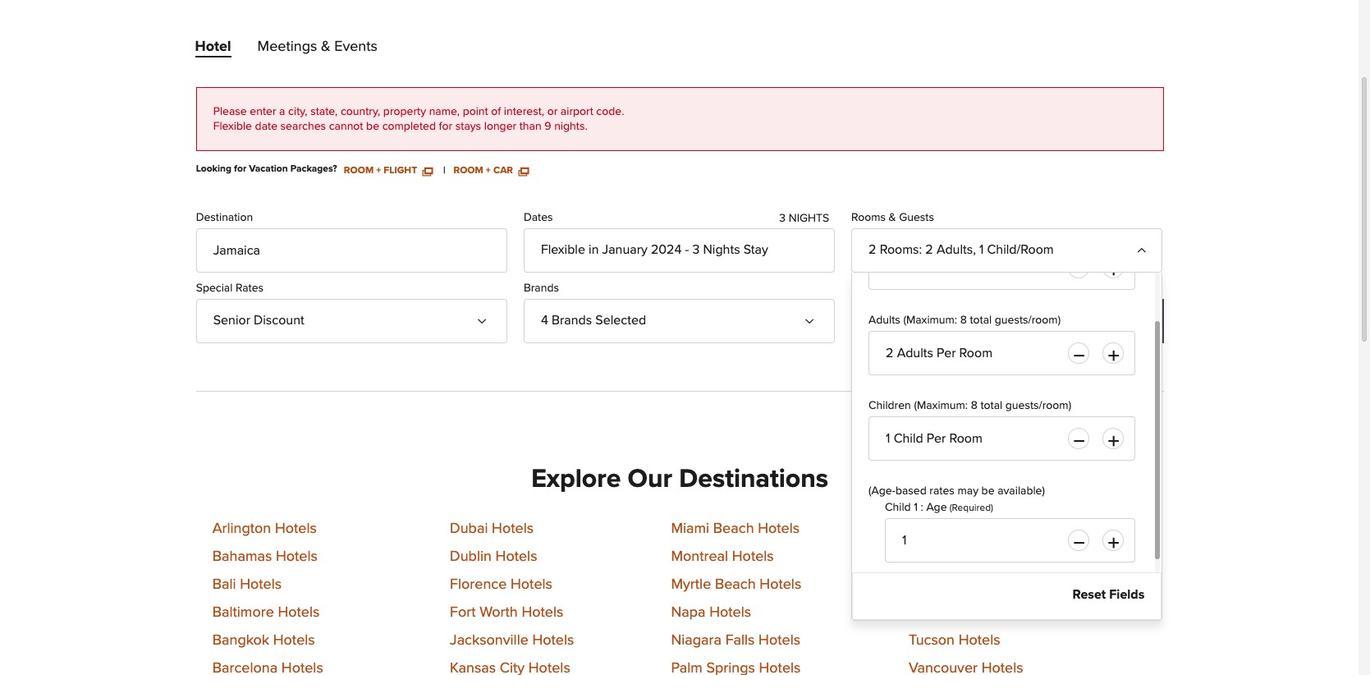 Task type: vqa. For each thing, say whether or not it's contained in the screenshot.
Myrtle Beach Hotels
yes



Task type: locate. For each thing, give the bounding box(es) containing it.
brands right 4
[[552, 314, 592, 327]]

hotels for sydney hotels
[[961, 550, 1003, 565]]

jacksonville hotels link
[[450, 634, 574, 648]]

0 horizontal spatial be
[[366, 121, 379, 132]]

(maximum: for children
[[914, 400, 968, 411]]

1 vertical spatial total
[[981, 400, 1003, 411]]

flight
[[384, 166, 417, 176]]

hotels up 'fort worth hotels'
[[511, 578, 553, 593]]

be
[[366, 121, 379, 132], [982, 485, 995, 497]]

adults
[[937, 243, 973, 256], [869, 314, 901, 326]]

2 down guests
[[926, 243, 934, 256]]

hotels for florence hotels
[[511, 578, 553, 593]]

+ for flight
[[376, 166, 381, 176]]

0 horizontal spatial 8
[[961, 314, 967, 326]]

0 horizontal spatial 3
[[693, 243, 700, 256]]

1 vertical spatial :
[[921, 502, 924, 513]]

miami beach hotels link
[[671, 522, 800, 537]]

0 horizontal spatial flexible
[[213, 121, 252, 132]]

hotels down south padre island hotels
[[961, 550, 1003, 565]]

brands up 4
[[524, 282, 559, 294]]

0 vertical spatial for
[[439, 121, 453, 132]]

bahamas hotels link
[[212, 550, 318, 565]]

searches
[[281, 121, 326, 132]]

room inside room + car link
[[454, 166, 484, 176]]

room + flight
[[344, 166, 420, 176]]

senior discount link
[[196, 299, 507, 343]]

None text field
[[869, 331, 1136, 375], [869, 416, 1136, 461], [885, 518, 1136, 562], [869, 331, 1136, 375], [869, 416, 1136, 461], [885, 518, 1136, 562]]

opens in a new browser window. image for room + car
[[519, 166, 529, 176]]

1 horizontal spatial 8
[[971, 400, 978, 411]]

0 horizontal spatial room
[[344, 166, 374, 176]]

hotels right find
[[1084, 313, 1128, 328]]

3 right the -
[[693, 243, 700, 256]]

0 vertical spatial guests/room)
[[995, 314, 1061, 326]]

(maximum:
[[904, 314, 958, 326], [914, 400, 968, 411]]

rooms left guests
[[852, 212, 886, 223]]

hotels
[[1084, 313, 1128, 328], [275, 522, 317, 537], [492, 522, 534, 537], [758, 522, 800, 537], [1034, 522, 1076, 537], [276, 550, 318, 565], [496, 550, 538, 565], [732, 550, 774, 565], [961, 550, 1003, 565], [240, 578, 282, 593], [511, 578, 553, 593], [760, 578, 802, 593], [278, 606, 320, 620], [522, 606, 564, 620], [710, 606, 752, 620], [962, 606, 1004, 620], [273, 634, 315, 648], [533, 634, 574, 648], [759, 634, 801, 648], [959, 634, 1001, 648]]

1 horizontal spatial trigger image
[[1136, 239, 1149, 252]]

than
[[520, 121, 542, 132]]

+
[[376, 166, 381, 176], [486, 166, 491, 176]]

cannot
[[329, 121, 363, 132]]

montreal hotels link
[[671, 550, 774, 565]]

: left age
[[921, 502, 924, 513]]

1 horizontal spatial 3
[[780, 213, 786, 224]]

available)
[[998, 485, 1045, 497]]

1 horizontal spatial 1
[[980, 243, 984, 256]]

our
[[628, 466, 673, 493]]

florence
[[450, 578, 507, 593]]

8 for adults
[[961, 314, 967, 326]]

tucson
[[909, 634, 955, 648]]

3 left nights
[[780, 213, 786, 224]]

1 room from the left
[[344, 166, 374, 176]]

bahamas
[[212, 550, 272, 565]]

hotels up jacksonville hotels
[[522, 606, 564, 620]]

2 opens in a new browser window. image from the left
[[519, 166, 529, 176]]

flexible
[[213, 121, 252, 132], [541, 243, 585, 256]]

use points / awards
[[878, 319, 979, 330]]

total for adults (maximum: 8 total guests/room)
[[970, 314, 992, 326]]

dublin hotels
[[450, 550, 538, 565]]

1 right ,
[[980, 243, 984, 256]]

:
[[919, 243, 922, 256], [921, 502, 924, 513]]

8 for children
[[971, 400, 978, 411]]

opens in a new browser window. image left the |
[[423, 166, 433, 176]]

0 vertical spatial (maximum:
[[904, 314, 958, 326]]

hotels down montreal hotels
[[760, 578, 802, 593]]

bangkok hotels link
[[212, 634, 315, 648]]

hotels for montreal hotels
[[732, 550, 774, 565]]

hotels for bangkok hotels
[[273, 634, 315, 648]]

trigger image for brands selected
[[808, 310, 821, 323]]

0 vertical spatial :
[[919, 243, 922, 256]]

meetings & events
[[258, 39, 378, 54]]

1 down the based
[[914, 502, 918, 513]]

adults left points
[[869, 314, 901, 326]]

hotels for jacksonville hotels
[[533, 634, 574, 648]]

0 horizontal spatial 1
[[914, 502, 918, 513]]

0 vertical spatial adults
[[937, 243, 973, 256]]

state,
[[311, 106, 338, 117]]

1 horizontal spatial room
[[454, 166, 484, 176]]

hotel
[[195, 39, 231, 54]]

hotels down toronto hotels link
[[959, 634, 1001, 648]]

2 2 from the left
[[926, 243, 934, 256]]

rates
[[930, 485, 955, 497]]

0 vertical spatial total
[[970, 314, 992, 326]]

0 vertical spatial beach
[[713, 522, 754, 537]]

+ left flight
[[376, 166, 381, 176]]

hotels for baltimore hotels
[[278, 606, 320, 620]]

baltimore hotels
[[212, 606, 320, 620]]

myrtle beach hotels
[[671, 578, 802, 593]]

child/room
[[988, 243, 1054, 256]]

0 horizontal spatial &
[[321, 39, 331, 54]]

hotels down 'fort worth hotels'
[[533, 634, 574, 648]]

0 horizontal spatial for
[[234, 164, 247, 174]]

1 vertical spatial 8
[[971, 400, 978, 411]]

myrtle beach hotels link
[[671, 578, 802, 593]]

hotels up dublin hotels 'link'
[[492, 522, 534, 537]]

hotels for bahamas hotels
[[276, 550, 318, 565]]

2 rooms : 2 adults , 1 child/room
[[869, 243, 1054, 256]]

1 vertical spatial trigger image
[[808, 310, 821, 323]]

total for children (maximum: 8 total guests/room)
[[981, 400, 1003, 411]]

1 horizontal spatial flexible
[[541, 243, 585, 256]]

1 vertical spatial (maximum:
[[914, 400, 968, 411]]

trigger image
[[1136, 239, 1149, 252], [808, 310, 821, 323]]

: down guests
[[919, 243, 922, 256]]

room
[[344, 166, 374, 176], [454, 166, 484, 176]]

myrtle
[[671, 578, 711, 593]]

+ left 'car'
[[486, 166, 491, 176]]

2
[[869, 243, 877, 256], [926, 243, 934, 256]]

dubai
[[450, 522, 488, 537]]

hotels up florence hotels
[[496, 550, 538, 565]]

1 vertical spatial 3
[[693, 243, 700, 256]]

room + car
[[454, 166, 516, 176]]

|
[[443, 166, 445, 176]]

0 horizontal spatial opens in a new browser window. image
[[423, 166, 433, 176]]

for inside please enter a city, state, country, property name, point of interest, or airport code. flexible date searches cannot be completed for stays longer than 9 nights.
[[439, 121, 453, 132]]

fort worth hotels
[[450, 606, 564, 620]]

0 horizontal spatial 2
[[869, 243, 877, 256]]

adults left child/room
[[937, 243, 973, 256]]

niagara
[[671, 634, 722, 648]]

looking for vacation packages?
[[196, 164, 337, 174]]

1 horizontal spatial for
[[439, 121, 453, 132]]

1 opens in a new browser window. image from the left
[[423, 166, 433, 176]]

1 vertical spatial guests/room)
[[1006, 400, 1072, 411]]

guests/room) for adults (maximum: 8 total guests/room)
[[995, 314, 1061, 326]]

sydney
[[909, 550, 957, 565]]

opens in a new browser window. image inside room + flight link
[[423, 166, 433, 176]]

be right may
[[982, 485, 995, 497]]

1 2 from the left
[[869, 243, 877, 256]]

point
[[463, 106, 488, 117]]

country,
[[341, 106, 380, 117]]

1 + from the left
[[376, 166, 381, 176]]

0 vertical spatial &
[[321, 39, 331, 54]]

hotels up niagara falls hotels 'link'
[[710, 606, 752, 620]]

for
[[439, 121, 453, 132], [234, 164, 247, 174]]

for down name,
[[439, 121, 453, 132]]

hotels up myrtle beach hotels
[[732, 550, 774, 565]]

hotels up bangkok hotels
[[278, 606, 320, 620]]

bangkok hotels
[[212, 634, 315, 648]]

1 vertical spatial beach
[[715, 578, 756, 593]]

total
[[970, 314, 992, 326], [981, 400, 1003, 411]]

2 down rooms & guests
[[869, 243, 877, 256]]

for right 'looking'
[[234, 164, 247, 174]]

tucson hotels
[[909, 634, 1001, 648]]

room left flight
[[344, 166, 374, 176]]

0 vertical spatial 1
[[980, 243, 984, 256]]

0 horizontal spatial trigger image
[[808, 310, 821, 323]]

bali hotels link
[[212, 578, 282, 593]]

napa
[[671, 606, 706, 620]]

rooms down rooms & guests
[[880, 243, 919, 256]]

1 vertical spatial adults
[[869, 314, 901, 326]]

room + car link
[[454, 164, 529, 176]]

be down country,
[[366, 121, 379, 132]]

hotels for find hotels
[[1084, 313, 1128, 328]]

2 room from the left
[[454, 166, 484, 176]]

0 vertical spatial flexible
[[213, 121, 252, 132]]

dubai hotels link
[[450, 522, 534, 537]]

hotels up bahamas hotels
[[275, 522, 317, 537]]

(maximum: for adults
[[904, 314, 958, 326]]

1 vertical spatial &
[[889, 212, 896, 223]]

flexible left in
[[541, 243, 585, 256]]

sydney hotels link
[[909, 550, 1003, 565]]

& left events
[[321, 39, 331, 54]]

hotels right falls
[[759, 634, 801, 648]]

room right the |
[[454, 166, 484, 176]]

brands
[[524, 282, 559, 294], [552, 314, 592, 327]]

nights.
[[554, 121, 588, 132]]

room inside room + flight link
[[344, 166, 374, 176]]

hotels inside button
[[1084, 313, 1128, 328]]

opens in a new browser window. image right 'car'
[[519, 166, 529, 176]]

flexible in january 2024 - 3 nights stay
[[541, 243, 768, 256]]

0 vertical spatial 3
[[780, 213, 786, 224]]

+ for car
[[486, 166, 491, 176]]

hotels down bahamas hotels
[[240, 578, 282, 593]]

points
[[901, 319, 932, 330]]

opens in a new browser window. image
[[423, 166, 433, 176], [519, 166, 529, 176]]

beach up montreal hotels
[[713, 522, 754, 537]]

beach for myrtle
[[715, 578, 756, 593]]

1 horizontal spatial be
[[982, 485, 995, 497]]

3
[[780, 213, 786, 224], [693, 243, 700, 256]]

senior discount
[[213, 314, 304, 327]]

opens in a new browser window. image inside room + car link
[[519, 166, 529, 176]]

0 horizontal spatial +
[[376, 166, 381, 176]]

hotels up "tucson hotels" "link"
[[962, 606, 1004, 620]]

florence hotels link
[[450, 578, 553, 593]]

baltimore
[[212, 606, 274, 620]]

1 horizontal spatial &
[[889, 212, 896, 223]]

dublin
[[450, 550, 492, 565]]

1 horizontal spatial 2
[[926, 243, 934, 256]]

looking
[[196, 164, 232, 174]]

& left guests
[[889, 212, 896, 223]]

enter
[[250, 106, 276, 117]]

0 vertical spatial 8
[[961, 314, 967, 326]]

packages?
[[290, 164, 337, 174]]

meetings & events link
[[258, 39, 378, 61]]

miami
[[671, 522, 710, 537]]

1 vertical spatial flexible
[[541, 243, 585, 256]]

1 horizontal spatial opens in a new browser window. image
[[519, 166, 529, 176]]

south padre island hotels
[[909, 522, 1076, 537]]

adults (maximum: 8 total guests/room)
[[869, 314, 1061, 326]]

hotels down arlington hotels link
[[276, 550, 318, 565]]

dates
[[524, 212, 553, 223]]

0 vertical spatial be
[[366, 121, 379, 132]]

beach down montreal hotels
[[715, 578, 756, 593]]

1 vertical spatial be
[[982, 485, 995, 497]]

2 + from the left
[[486, 166, 491, 176]]

,
[[973, 243, 976, 256]]

1 horizontal spatial +
[[486, 166, 491, 176]]

flexible down please
[[213, 121, 252, 132]]

hotels down 'baltimore hotels' link at left
[[273, 634, 315, 648]]

hotels for tucson hotels
[[959, 634, 1001, 648]]

0 vertical spatial trigger image
[[1136, 239, 1149, 252]]



Task type: describe. For each thing, give the bounding box(es) containing it.
island
[[992, 522, 1030, 537]]

dublin hotels link
[[450, 550, 538, 565]]

city,
[[288, 106, 308, 117]]

room for room + flight
[[344, 166, 374, 176]]

stay
[[744, 243, 768, 256]]

0 vertical spatial brands
[[524, 282, 559, 294]]

vacation
[[249, 164, 288, 174]]

guests/room) for children (maximum: 8 total guests/room)
[[1006, 400, 1072, 411]]

4 brands selected
[[541, 314, 646, 327]]

based
[[896, 485, 927, 497]]

toronto hotels
[[909, 606, 1004, 620]]

room + flight link
[[344, 164, 433, 176]]

interest,
[[504, 106, 544, 117]]

& for rooms
[[889, 212, 896, 223]]

be inside please enter a city, state, country, property name, point of interest, or airport code. flexible date searches cannot be completed for stays longer than 9 nights.
[[366, 121, 379, 132]]

& for meetings
[[321, 39, 331, 54]]

tucson hotels link
[[909, 634, 1001, 648]]

fort worth hotels link
[[450, 606, 564, 620]]

reset fields link
[[1073, 588, 1145, 601]]

(age-based rates may be available)
[[869, 485, 1045, 497]]

hotels right island
[[1034, 522, 1076, 537]]

date
[[255, 121, 278, 132]]

south padre island hotels link
[[909, 522, 1076, 537]]

hotels for dubai hotels
[[492, 522, 534, 537]]

explore
[[532, 466, 621, 493]]

falls
[[726, 634, 755, 648]]

1 vertical spatial brands
[[552, 314, 592, 327]]

1 vertical spatial for
[[234, 164, 247, 174]]

arlington hotels
[[212, 522, 317, 537]]

longer
[[484, 121, 517, 132]]

niagara falls hotels link
[[671, 634, 801, 648]]

jacksonville hotels
[[450, 634, 574, 648]]

special
[[196, 282, 233, 294]]

children
[[869, 400, 911, 411]]

/
[[935, 319, 938, 330]]

beach for miami
[[713, 522, 754, 537]]

or
[[547, 106, 558, 117]]

flexible inside please enter a city, state, country, property name, point of interest, or airport code. flexible date searches cannot be completed for stays longer than 9 nights.
[[213, 121, 252, 132]]

rates
[[236, 282, 264, 294]]

: for 1
[[921, 502, 924, 513]]

worth
[[480, 606, 518, 620]]

trigger image
[[480, 310, 493, 323]]

Destination text field
[[196, 228, 507, 273]]

hotels for dublin hotels
[[496, 550, 538, 565]]

napa hotels
[[671, 606, 752, 620]]

guests
[[899, 212, 934, 223]]

0 vertical spatial rooms
[[852, 212, 886, 223]]

: for rooms
[[919, 243, 922, 256]]

montreal
[[671, 550, 729, 565]]

reset
[[1073, 588, 1106, 601]]

montreal hotels
[[671, 550, 774, 565]]

january
[[602, 243, 648, 256]]

selected
[[596, 314, 646, 327]]

name,
[[429, 106, 460, 117]]

find
[[1053, 313, 1080, 328]]

baltimore hotels link
[[212, 606, 320, 620]]

room for room + car
[[454, 166, 484, 176]]

car
[[494, 166, 513, 176]]

please
[[213, 106, 247, 117]]

(required)
[[950, 503, 994, 513]]

dubai hotels
[[450, 522, 534, 537]]

1 horizontal spatial adults
[[937, 243, 973, 256]]

niagara falls hotels
[[671, 634, 801, 648]]

fields
[[1110, 588, 1145, 601]]

bangkok
[[212, 634, 269, 648]]

hotels for arlington hotels
[[275, 522, 317, 537]]

discount
[[254, 314, 304, 327]]

special rates
[[196, 282, 264, 294]]

may
[[958, 485, 979, 497]]

1 vertical spatial rooms
[[880, 243, 919, 256]]

arlington hotels link
[[212, 522, 317, 537]]

fort
[[450, 606, 476, 620]]

bahamas hotels
[[212, 550, 318, 565]]

padre
[[951, 522, 988, 537]]

hotels for bali hotels
[[240, 578, 282, 593]]

trigger image for rooms
[[1136, 239, 1149, 252]]

9
[[545, 121, 551, 132]]

miami beach hotels
[[671, 522, 800, 537]]

4
[[541, 314, 548, 327]]

hotels for toronto hotels
[[962, 606, 1004, 620]]

events
[[334, 39, 378, 54]]

rooms & guests
[[852, 212, 934, 223]]

1 vertical spatial 1
[[914, 502, 918, 513]]

arlington
[[212, 522, 271, 537]]

hotels down destinations
[[758, 522, 800, 537]]

children (maximum: 8 total guests/room)
[[869, 400, 1072, 411]]

bali hotels
[[212, 578, 282, 593]]

bali
[[212, 578, 236, 593]]

awards
[[941, 319, 979, 330]]

sydney hotels
[[909, 550, 1003, 565]]

completed
[[382, 121, 436, 132]]

in
[[589, 243, 599, 256]]

destination
[[196, 212, 253, 223]]

hotels for napa hotels
[[710, 606, 752, 620]]

explore our destinations
[[532, 466, 829, 493]]

find hotels
[[1053, 313, 1128, 328]]

0 horizontal spatial adults
[[869, 314, 901, 326]]

2024
[[651, 243, 682, 256]]

-
[[685, 243, 689, 256]]

a
[[279, 106, 285, 117]]

use
[[878, 319, 898, 330]]

nights
[[703, 243, 740, 256]]

opens in a new browser window. image for room + flight
[[423, 166, 433, 176]]

toronto
[[909, 606, 958, 620]]

reset fields
[[1073, 588, 1145, 601]]



